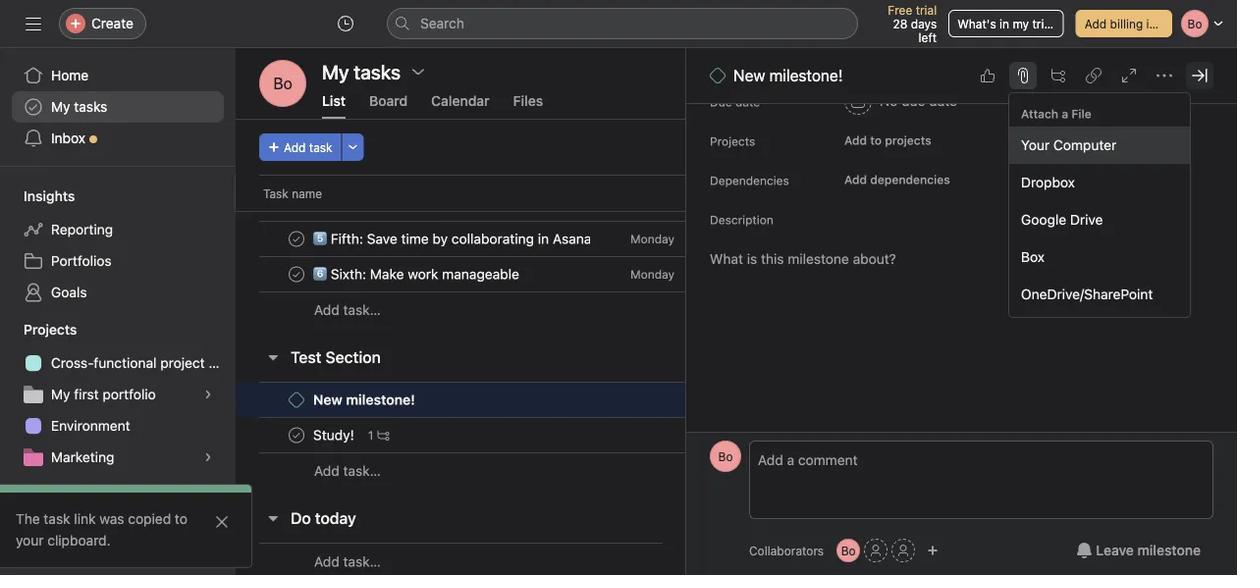Task type: describe. For each thing, give the bounding box(es) containing it.
reporting
[[51, 221, 113, 238]]

tasks
[[74, 99, 107, 115]]

files link
[[513, 93, 543, 119]]

add task
[[284, 140, 332, 154]]

cross-functional project plan link
[[12, 348, 235, 379]]

add or remove collaborators image
[[927, 545, 939, 557]]

my workspace
[[51, 520, 142, 536]]

functional
[[94, 355, 157, 371]]

add billing info button
[[1076, 10, 1172, 37]]

marketing link
[[12, 442, 224, 473]]

portfolios
[[51, 253, 112, 269]]

reporting link
[[12, 214, 224, 245]]

my tasks
[[51, 99, 107, 115]]

6️⃣ Sixth: Make work manageable text field
[[309, 265, 525, 284]]

new milestone! cell
[[236, 382, 687, 418]]

collaborators
[[749, 544, 824, 558]]

info
[[1146, 17, 1167, 30]]

task… for add task… button in the header recently assigned tree grid
[[343, 302, 381, 318]]

inbox
[[51, 130, 85, 146]]

search
[[420, 15, 464, 31]]

monday for 6️⃣ sixth: make work manageable cell
[[630, 268, 675, 281]]

google drive
[[1021, 212, 1103, 228]]

add subtask image
[[1051, 68, 1066, 83]]

1 horizontal spatial bo button
[[710, 441, 741, 472]]

due
[[901, 93, 925, 109]]

insights element
[[0, 179, 236, 312]]

my for my workspace
[[51, 520, 70, 536]]

add a task to this section image
[[391, 350, 406, 365]]

calendar
[[431, 93, 490, 109]]

inbox link
[[12, 123, 224, 154]]

0 horizontal spatial bo button
[[259, 60, 306, 107]]

the task link was copied to your clipboard.
[[16, 511, 187, 549]]

file
[[1072, 107, 1092, 121]]

monday for '5️⃣ fifth: save time by collaborating in asana' cell
[[630, 232, 675, 246]]

Completed checkbox
[[285, 263, 308, 286]]

completed image for study! text field
[[285, 424, 308, 447]]

do today button
[[291, 501, 356, 536]]

link
[[74, 511, 96, 527]]

to inside the task link was copied to your clipboard.
[[175, 511, 187, 527]]

1 monday row from the top
[[236, 221, 759, 257]]

what's
[[957, 17, 996, 30]]

section
[[326, 348, 381, 367]]

dependencies
[[870, 173, 950, 187]]

4️⃣ fourth: stay on top of incoming work cell
[[236, 186, 687, 222]]

plan
[[209, 355, 235, 371]]

the
[[16, 511, 40, 527]]

your computer menu item
[[1009, 127, 1190, 164]]

my tasks link
[[12, 91, 224, 123]]

full screen image
[[1121, 68, 1137, 83]]

to inside button
[[870, 134, 882, 147]]

projects
[[885, 134, 931, 147]]

list link
[[322, 93, 346, 119]]

search list box
[[387, 8, 858, 39]]

1 button
[[364, 426, 393, 445]]

due
[[710, 95, 732, 109]]

add inside add dependencies button
[[844, 173, 867, 187]]

trial
[[916, 3, 937, 17]]

team
[[24, 487, 59, 503]]

3 add task… row from the top
[[236, 543, 759, 575]]

portfolios link
[[12, 245, 224, 277]]

see details, marketing image
[[202, 452, 214, 463]]

add dependencies
[[844, 173, 950, 187]]

test section
[[291, 348, 381, 367]]

close details image
[[1192, 68, 1208, 83]]

board
[[369, 93, 408, 109]]

my
[[1013, 17, 1029, 30]]

Study! text field
[[309, 426, 360, 445]]

task for add
[[309, 140, 332, 154]]

4️⃣ Fourth: Stay on top of incoming work text field
[[309, 194, 570, 214]]

bo for bo button to the middle
[[718, 450, 733, 463]]

hide sidebar image
[[26, 16, 41, 31]]

completed image for completed checkbox within the 4️⃣ fourth: stay on top of incoming work cell
[[285, 192, 308, 216]]

environment link
[[12, 410, 224, 442]]

what's in my trial? button
[[949, 10, 1064, 37]]

header test section tree grid
[[236, 382, 759, 489]]

search button
[[387, 8, 858, 39]]

my first portfolio link
[[12, 379, 224, 410]]

your computer
[[1021, 137, 1117, 153]]

milestone
[[1138, 542, 1201, 559]]

add task… button inside header test section 'tree grid'
[[314, 460, 381, 482]]

2 add task… row from the top
[[236, 453, 759, 489]]

date inside dropdown button
[[929, 93, 957, 109]]

completed checkbox for 4️⃣ fourth: stay on top of incoming work cell
[[285, 227, 308, 251]]

new milestone!
[[733, 66, 843, 85]]

copied
[[128, 511, 171, 527]]

trial?
[[1032, 17, 1060, 30]]

box
[[1021, 249, 1045, 265]]

add inside add billing info button
[[1085, 17, 1107, 30]]

goals link
[[12, 277, 224, 308]]

bo for the leftmost bo button
[[273, 74, 292, 93]]

show options image
[[410, 64, 426, 80]]

my for my first portfolio
[[51, 386, 70, 403]]

collapse task list for this section image
[[265, 511, 281, 526]]

Completed milestone checkbox
[[289, 392, 304, 408]]

team button
[[0, 485, 59, 505]]

invite
[[55, 541, 90, 558]]

milestone!
[[769, 66, 843, 85]]

project
[[160, 355, 205, 371]]

bo for bottom bo button
[[841, 544, 856, 558]]

new
[[733, 66, 765, 85]]

no
[[880, 93, 898, 109]]

invite button
[[19, 532, 103, 568]]

28
[[893, 17, 908, 30]]

due date
[[710, 95, 760, 109]]

calendar link
[[431, 93, 490, 119]]

create
[[91, 15, 133, 31]]

more actions image
[[347, 141, 359, 153]]

completed image for completed checkbox within '5️⃣ fifth: save time by collaborating in asana' cell
[[285, 227, 308, 251]]

drive
[[1070, 212, 1103, 228]]

my tasks
[[322, 60, 401, 83]]



Task type: vqa. For each thing, say whether or not it's contained in the screenshot.
My tasks
yes



Task type: locate. For each thing, give the bounding box(es) containing it.
task left link at left
[[44, 511, 70, 527]]

insights
[[24, 188, 75, 204]]

New milestone! text field
[[309, 390, 421, 410]]

add up task name
[[284, 140, 306, 154]]

2 task… from the top
[[343, 463, 381, 479]]

do today
[[291, 509, 356, 528]]

2 horizontal spatial bo button
[[837, 539, 860, 563]]

1 add task… row from the top
[[236, 292, 759, 328]]

global element
[[0, 48, 236, 166]]

completed checkbox for 1 row's row
[[285, 424, 308, 447]]

task… inside header test section 'tree grid'
[[343, 463, 381, 479]]

home link
[[12, 60, 224, 91]]

0 horizontal spatial projects
[[24, 322, 77, 338]]

2 completed image from the top
[[285, 424, 308, 447]]

add task… row
[[236, 292, 759, 328], [236, 453, 759, 489], [236, 543, 759, 575]]

free trial 28 days left
[[888, 3, 937, 44]]

test section button
[[291, 340, 381, 375]]

1 vertical spatial to
[[175, 511, 187, 527]]

completed milestone image
[[289, 392, 304, 408]]

1 vertical spatial projects
[[24, 322, 77, 338]]

task name row
[[236, 175, 759, 211]]

add inside header recently assigned tree grid
[[314, 302, 339, 318]]

add task… button up section
[[314, 299, 381, 321]]

teams element
[[0, 477, 236, 548]]

1 vertical spatial completed checkbox
[[285, 227, 308, 251]]

list
[[322, 93, 346, 109]]

my left tasks
[[51, 99, 70, 115]]

task inside the task link was copied to your clipboard.
[[44, 511, 70, 527]]

2 vertical spatial completed checkbox
[[285, 424, 308, 447]]

leave milestone button
[[1064, 533, 1214, 568]]

files
[[513, 93, 543, 109]]

1 vertical spatial my
[[51, 386, 70, 403]]

0 vertical spatial add task… row
[[236, 292, 759, 328]]

1 vertical spatial add task… button
[[314, 460, 381, 482]]

date right due
[[929, 93, 957, 109]]

2 vertical spatial my
[[51, 520, 70, 536]]

add task… up section
[[314, 302, 381, 318]]

task
[[309, 140, 332, 154], [44, 511, 70, 527]]

1 vertical spatial monday
[[630, 268, 675, 281]]

1 vertical spatial task…
[[343, 463, 381, 479]]

row for '5️⃣ fifth: save time by collaborating in asana' cell
[[236, 186, 759, 222]]

add inside add task "button"
[[284, 140, 306, 154]]

0 vertical spatial completed image
[[285, 263, 308, 286]]

projects element
[[0, 312, 236, 477]]

add left 'projects'
[[844, 134, 867, 147]]

my
[[51, 99, 70, 115], [51, 386, 70, 403], [51, 520, 70, 536]]

add
[[1085, 17, 1107, 30], [844, 134, 867, 147], [284, 140, 306, 154], [844, 173, 867, 187], [314, 302, 339, 318], [314, 463, 339, 479], [314, 554, 339, 570]]

clipboard.
[[47, 533, 111, 549]]

add to projects
[[844, 134, 931, 147]]

copy milestone link image
[[1086, 68, 1102, 83]]

add task… inside header recently assigned tree grid
[[314, 302, 381, 318]]

add inside add to projects button
[[844, 134, 867, 147]]

add task… down today
[[314, 554, 381, 570]]

completed checkbox inside 4️⃣ fourth: stay on top of incoming work cell
[[285, 192, 308, 216]]

to right copied
[[175, 511, 187, 527]]

1 completed checkbox from the top
[[285, 192, 308, 216]]

0 horizontal spatial to
[[175, 511, 187, 527]]

2 row from the top
[[236, 382, 759, 418]]

completed checkbox inside '5️⃣ fifth: save time by collaborating in asana' cell
[[285, 227, 308, 251]]

0 vertical spatial completed checkbox
[[285, 192, 308, 216]]

6️⃣ sixth: make work manageable cell
[[236, 256, 687, 293]]

add inside header test section 'tree grid'
[[314, 463, 339, 479]]

create button
[[59, 8, 146, 39]]

monday row down 5️⃣ fifth: save time by collaborating in asana text field
[[236, 256, 759, 293]]

completed image for 6️⃣ sixth: make work manageable text field
[[285, 263, 308, 286]]

your
[[16, 533, 44, 549]]

name
[[292, 187, 322, 200]]

2 completed checkbox from the top
[[285, 227, 308, 251]]

add to projects button
[[836, 127, 940, 154]]

collapse task list for this section image
[[265, 350, 281, 365]]

0 vertical spatial task…
[[343, 302, 381, 318]]

insights button
[[0, 187, 75, 206]]

1 row from the top
[[236, 186, 759, 222]]

1 completed image from the top
[[285, 192, 308, 216]]

0 vertical spatial add task… button
[[314, 299, 381, 321]]

3 my from the top
[[51, 520, 70, 536]]

0 vertical spatial row
[[236, 186, 759, 222]]

completed image
[[285, 263, 308, 286], [285, 424, 308, 447]]

completed checkbox up completed option
[[285, 227, 308, 251]]

add task… button inside header recently assigned tree grid
[[314, 299, 381, 321]]

1 add task… from the top
[[314, 302, 381, 318]]

1 horizontal spatial to
[[870, 134, 882, 147]]

add task… button down today
[[314, 551, 381, 573]]

bo button
[[259, 60, 306, 107], [710, 441, 741, 472], [837, 539, 860, 563]]

1 horizontal spatial date
[[929, 93, 957, 109]]

environment
[[51, 418, 130, 434]]

billing
[[1110, 17, 1143, 30]]

no due date
[[880, 93, 957, 109]]

0 vertical spatial monday
[[630, 232, 675, 246]]

completed checkbox down completed milestone checkbox
[[285, 424, 308, 447]]

task… up section
[[343, 302, 381, 318]]

bo button right collaborators
[[837, 539, 860, 563]]

5️⃣ Fifth: Save time by collaborating in Asana text field
[[309, 229, 591, 249]]

Completed milestone checkbox
[[710, 68, 726, 83]]

2 horizontal spatial bo
[[841, 544, 856, 558]]

task…
[[343, 302, 381, 318], [343, 463, 381, 479], [343, 554, 381, 570]]

date down new
[[735, 95, 760, 109]]

add down study! text field
[[314, 463, 339, 479]]

bo button right move tasks between sections icon
[[710, 441, 741, 472]]

2 monday row from the top
[[236, 256, 759, 293]]

1 vertical spatial row
[[236, 382, 759, 418]]

more actions for this task image
[[1157, 68, 1172, 83]]

monday row
[[236, 221, 759, 257], [236, 256, 759, 293]]

1 horizontal spatial projects
[[710, 135, 755, 148]]

0 vertical spatial projects
[[710, 135, 755, 148]]

1 vertical spatial add task… row
[[236, 453, 759, 489]]

left
[[919, 30, 937, 44]]

google
[[1021, 212, 1066, 228]]

2 monday from the top
[[630, 268, 675, 281]]

add down add to projects
[[844, 173, 867, 187]]

1 vertical spatial bo
[[718, 450, 733, 463]]

0 vertical spatial my
[[51, 99, 70, 115]]

task… for 1st add task… button from the bottom
[[343, 554, 381, 570]]

see details, my first portfolio image
[[202, 389, 214, 401]]

leave
[[1096, 542, 1134, 559]]

0 vertical spatial add task…
[[314, 302, 381, 318]]

completed image inside study! cell
[[285, 424, 308, 447]]

a
[[1062, 107, 1068, 121]]

1 vertical spatial completed image
[[285, 227, 308, 251]]

row for 1 row
[[236, 382, 759, 418]]

header recently assigned tree grid
[[236, 0, 759, 328]]

my inside "projects" element
[[51, 386, 70, 403]]

3 add task… button from the top
[[314, 551, 381, 573]]

task… down today
[[343, 554, 381, 570]]

computer
[[1053, 137, 1117, 153]]

task… down 1 in the left of the page
[[343, 463, 381, 479]]

row
[[236, 186, 759, 222], [236, 382, 759, 418]]

attach a file
[[1021, 107, 1092, 121]]

add left billing
[[1085, 17, 1107, 30]]

1 my from the top
[[51, 99, 70, 115]]

completed image inside 4️⃣ fourth: stay on top of incoming work cell
[[285, 192, 308, 216]]

add task… for 1st add task… button from the bottom
[[314, 554, 381, 570]]

what's in my trial?
[[957, 17, 1060, 30]]

move tasks between sections image
[[655, 430, 667, 441]]

add task button
[[259, 134, 341, 161]]

monday row down the 'task name' row at top
[[236, 221, 759, 257]]

your
[[1021, 137, 1050, 153]]

completed checkbox inside study! cell
[[285, 424, 308, 447]]

completed milestone image
[[710, 68, 726, 83]]

1 vertical spatial completed image
[[285, 424, 308, 447]]

0 vertical spatial completed image
[[285, 192, 308, 216]]

my workspace link
[[12, 513, 224, 544]]

completed image
[[285, 192, 308, 216], [285, 227, 308, 251]]

history image
[[338, 16, 353, 31]]

workspace
[[74, 520, 142, 536]]

cross-functional project plan
[[51, 355, 235, 371]]

completed image inside 6️⃣ sixth: make work manageable cell
[[285, 263, 308, 286]]

2 my from the top
[[51, 386, 70, 403]]

task left more actions image
[[309, 140, 332, 154]]

home
[[51, 67, 89, 83]]

0 horizontal spatial task
[[44, 511, 70, 527]]

3 task… from the top
[[343, 554, 381, 570]]

projects up cross- in the bottom of the page
[[24, 322, 77, 338]]

1 completed image from the top
[[285, 263, 308, 286]]

0 vertical spatial bo
[[273, 74, 292, 93]]

0 likes. click to like this task image
[[980, 68, 996, 83]]

1 monday from the top
[[630, 232, 675, 246]]

2 completed image from the top
[[285, 227, 308, 251]]

task name
[[263, 187, 322, 200]]

my inside global element
[[51, 99, 70, 115]]

1 horizontal spatial task
[[309, 140, 332, 154]]

completed image down task name
[[285, 263, 308, 286]]

task inside "button"
[[309, 140, 332, 154]]

no due date button
[[836, 83, 966, 119]]

task… for add task… button inside the header test section 'tree grid'
[[343, 463, 381, 479]]

test
[[291, 348, 322, 367]]

add down do today
[[314, 554, 339, 570]]

add up test section button on the bottom left of page
[[314, 302, 339, 318]]

portfolio
[[103, 386, 156, 403]]

0 vertical spatial bo button
[[259, 60, 306, 107]]

3 completed checkbox from the top
[[285, 424, 308, 447]]

2 add task… button from the top
[[314, 460, 381, 482]]

add task… button down study! text field
[[314, 460, 381, 482]]

dependencies
[[710, 174, 789, 188]]

1 vertical spatial task
[[44, 511, 70, 527]]

5️⃣ fifth: save time by collaborating in asana cell
[[236, 221, 687, 257]]

monday inside 6️⃣ sixth: make work manageable cell
[[630, 268, 675, 281]]

my first portfolio
[[51, 386, 156, 403]]

add task… down study! text field
[[314, 463, 381, 479]]

my inside "teams" element
[[51, 520, 70, 536]]

2 vertical spatial add task… button
[[314, 551, 381, 573]]

2 vertical spatial add task… row
[[236, 543, 759, 575]]

add dependencies button
[[836, 166, 959, 193]]

1 task… from the top
[[343, 302, 381, 318]]

0 horizontal spatial bo
[[273, 74, 292, 93]]

in
[[1000, 17, 1009, 30]]

monday inside '5️⃣ fifth: save time by collaborating in asana' cell
[[630, 232, 675, 246]]

task for the
[[44, 511, 70, 527]]

add billing info
[[1085, 17, 1167, 30]]

2 vertical spatial add task…
[[314, 554, 381, 570]]

close image
[[214, 514, 230, 530]]

to left 'projects'
[[870, 134, 882, 147]]

attachments: add a file to this task, new milestone! image
[[1015, 68, 1031, 83]]

board link
[[369, 93, 408, 119]]

projects
[[710, 135, 755, 148], [24, 322, 77, 338]]

do
[[291, 509, 311, 528]]

bo button left list
[[259, 60, 306, 107]]

add task… inside header test section 'tree grid'
[[314, 463, 381, 479]]

2 vertical spatial bo
[[841, 544, 856, 558]]

0 horizontal spatial date
[[735, 95, 760, 109]]

description
[[710, 213, 774, 227]]

onedrive/sharepoint
[[1021, 286, 1153, 302]]

date
[[929, 93, 957, 109], [735, 95, 760, 109]]

projects down the due date
[[710, 135, 755, 148]]

projects inside 'projects' 'dropdown button'
[[24, 322, 77, 338]]

2 add task… from the top
[[314, 463, 381, 479]]

my up invite
[[51, 520, 70, 536]]

1 vertical spatial add task…
[[314, 463, 381, 479]]

add task… for add task… button in the header recently assigned tree grid
[[314, 302, 381, 318]]

completed checkbox down add task "button" on the left of the page
[[285, 192, 308, 216]]

0 vertical spatial task
[[309, 140, 332, 154]]

2 vertical spatial bo button
[[837, 539, 860, 563]]

goals
[[51, 284, 87, 300]]

completed image inside '5️⃣ fifth: save time by collaborating in asana' cell
[[285, 227, 308, 251]]

task… inside header recently assigned tree grid
[[343, 302, 381, 318]]

my left first on the left
[[51, 386, 70, 403]]

2 vertical spatial task…
[[343, 554, 381, 570]]

task
[[263, 187, 288, 200]]

days
[[911, 17, 937, 30]]

projects button
[[0, 320, 77, 340]]

completed image down add task "button" on the left of the page
[[285, 192, 308, 216]]

completed image up completed option
[[285, 227, 308, 251]]

completed image down completed milestone checkbox
[[285, 424, 308, 447]]

0 vertical spatial to
[[870, 134, 882, 147]]

new milestone! dialog
[[686, 0, 1237, 575]]

add task… for add task… button inside the header test section 'tree grid'
[[314, 463, 381, 479]]

1 add task… button from the top
[[314, 299, 381, 321]]

dropbox
[[1021, 174, 1075, 190]]

3 add task… from the top
[[314, 554, 381, 570]]

projects inside new milestone! dialog
[[710, 135, 755, 148]]

1 row
[[236, 417, 759, 454]]

1 vertical spatial bo button
[[710, 441, 741, 472]]

Completed checkbox
[[285, 192, 308, 216], [285, 227, 308, 251], [285, 424, 308, 447]]

add task…
[[314, 302, 381, 318], [314, 463, 381, 479], [314, 554, 381, 570]]

1 horizontal spatial bo
[[718, 450, 733, 463]]

leave milestone
[[1096, 542, 1201, 559]]

was
[[99, 511, 124, 527]]

study! cell
[[236, 417, 687, 454]]

my for my tasks
[[51, 99, 70, 115]]

marketing
[[51, 449, 114, 465]]



